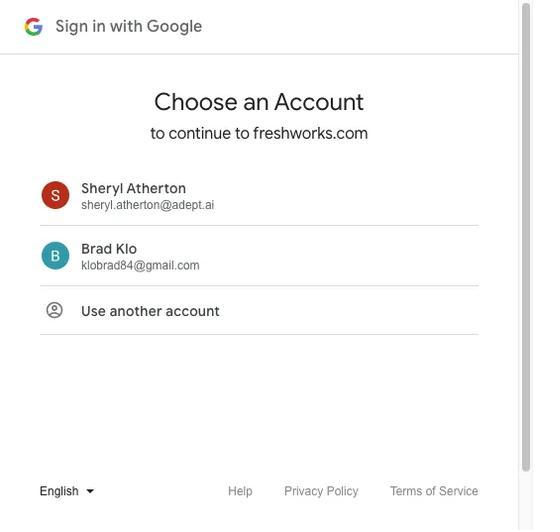 Task type: describe. For each thing, give the bounding box(es) containing it.
sheryl.atherton@adept.ai
[[81, 199, 215, 213]]

continue
[[169, 124, 231, 144]]

service
[[440, 485, 479, 499]]

terms of service link
[[375, 480, 495, 505]]

2 to from the left
[[235, 124, 250, 144]]

with
[[110, 17, 143, 37]]

Sign in with Google text field
[[56, 17, 203, 37]]

google
[[147, 17, 203, 37]]

use another account link
[[0, 287, 519, 335]]

another
[[110, 302, 163, 320]]

sheryl
[[81, 180, 124, 197]]

an
[[244, 87, 270, 117]]

sign in with google banner
[[0, 0, 519, 55]]

privacy policy link
[[269, 480, 375, 505]]

klo
[[116, 240, 137, 258]]

choose an account main content
[[0, 55, 519, 379]]

help
[[229, 485, 253, 499]]

brad
[[81, 240, 112, 258]]

sheryl atherton sheryl.atherton@adept.ai
[[81, 180, 215, 213]]

account
[[166, 302, 220, 320]]

footer containing ‪english‬
[[0, 477, 519, 531]]

sign
[[56, 17, 88, 37]]

terms
[[391, 485, 423, 499]]

use another account
[[81, 302, 220, 320]]

choose an account to continue to freshworks.com
[[150, 87, 369, 144]]

in
[[92, 17, 106, 37]]



Task type: vqa. For each thing, say whether or not it's contained in the screenshot.
"field"
no



Task type: locate. For each thing, give the bounding box(es) containing it.
to
[[150, 124, 165, 144], [235, 124, 250, 144]]

of
[[426, 485, 436, 499]]

‪english‬ option
[[24, 477, 103, 509]]

1 to from the left
[[150, 124, 165, 144]]

privacy policy
[[285, 485, 359, 499]]

to down an
[[235, 124, 250, 144]]

use
[[81, 302, 106, 320]]

terms of service
[[391, 485, 479, 499]]

choose
[[154, 87, 238, 117]]

0 horizontal spatial to
[[150, 124, 165, 144]]

freshworks.com
[[253, 124, 369, 144]]

footer
[[0, 477, 519, 531]]

help link
[[213, 480, 269, 505]]

atherton
[[127, 180, 187, 197]]

policy
[[327, 485, 359, 499]]

to left continue on the top of the page
[[150, 124, 165, 144]]

‪english‬
[[40, 485, 79, 499]]

brad klo klobrad84@gmail.com
[[81, 240, 200, 273]]

privacy
[[285, 485, 324, 499]]

account
[[274, 87, 365, 117]]

1 horizontal spatial to
[[235, 124, 250, 144]]

sign in with google
[[56, 17, 203, 37]]

klobrad84@gmail.com
[[81, 259, 200, 273]]



